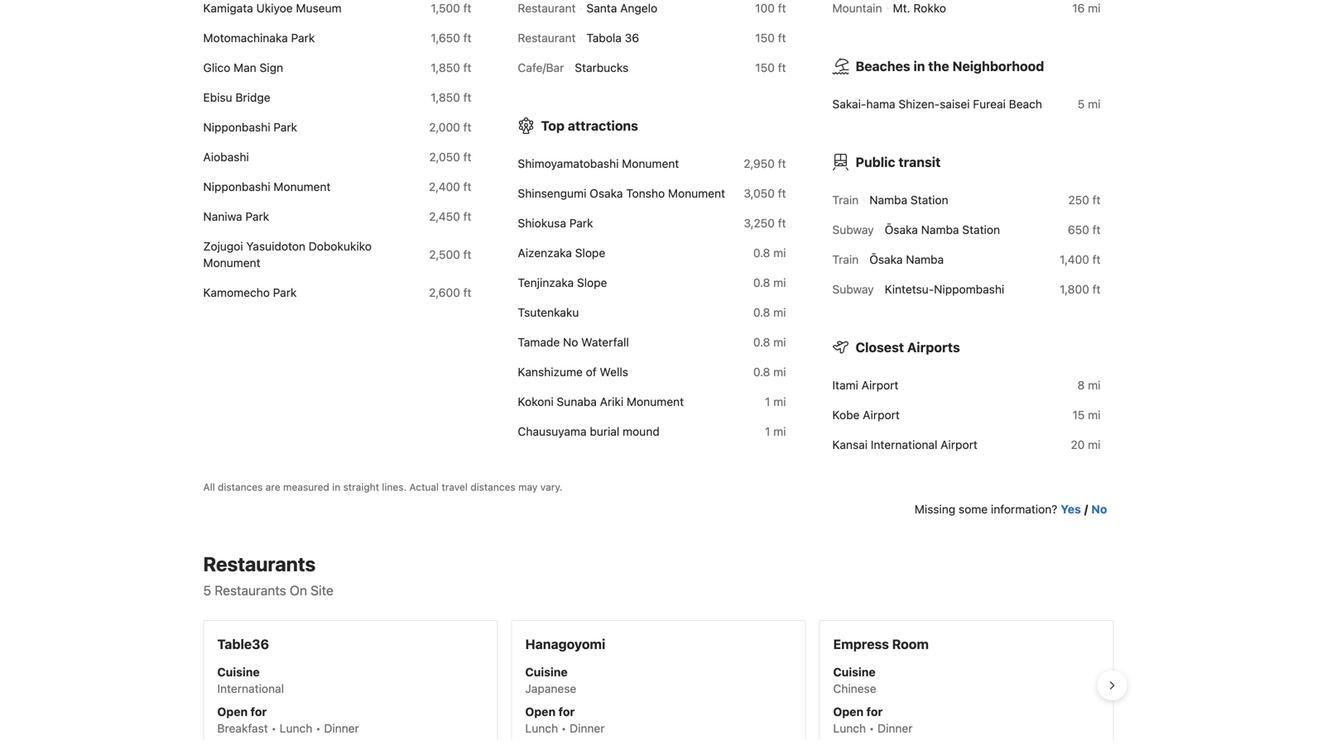 Task type: locate. For each thing, give the bounding box(es) containing it.
1 vertical spatial 150 ft
[[755, 61, 786, 75]]

2 nipponbashi from the top
[[203, 180, 270, 194]]

2 lunch from the left
[[525, 722, 558, 736]]

0 vertical spatial subway
[[832, 223, 874, 237]]

2 distances from the left
[[470, 482, 515, 493]]

1 1 from the top
[[765, 395, 770, 409]]

measured
[[283, 482, 329, 493]]

0 vertical spatial 150
[[755, 31, 775, 45]]

train left ōsaka namba
[[832, 253, 859, 267]]

itami
[[832, 379, 858, 392]]

1 open from the left
[[217, 706, 248, 719]]

tabola
[[587, 31, 622, 45]]

park down 'zojugoi yasuidoton dobokukiko monument'
[[273, 286, 297, 300]]

0 horizontal spatial open
[[217, 706, 248, 719]]

cuisine for table36
[[217, 666, 260, 680]]

airport
[[862, 379, 899, 392], [863, 409, 900, 422], [941, 438, 978, 452]]

0 vertical spatial slope
[[575, 246, 605, 260]]

1 nipponbashi from the top
[[203, 121, 270, 134]]

no up the kanshizume of wells
[[563, 336, 578, 349]]

tabola 36
[[587, 31, 639, 45]]

0.8
[[753, 246, 770, 260], [753, 276, 770, 290], [753, 306, 770, 320], [753, 336, 770, 349], [753, 366, 770, 379]]

2 dinner from the left
[[570, 722, 605, 736]]

1 vertical spatial station
[[962, 223, 1000, 237]]

nipponbashi down ebisu bridge
[[203, 121, 270, 134]]

1 1,850 from the top
[[431, 61, 460, 75]]

1 vertical spatial ōsaka
[[869, 253, 903, 267]]

2 open for lunch • dinner from the left
[[833, 706, 913, 736]]

monument up yasuidoton
[[273, 180, 331, 194]]

monument inside 'zojugoi yasuidoton dobokukiko monument'
[[203, 256, 260, 270]]

monument for tonsho
[[668, 187, 725, 200]]

open up breakfast
[[217, 706, 248, 719]]

1,850 ft up 2,000 ft
[[431, 91, 471, 104]]

2 1,850 from the top
[[431, 91, 460, 104]]

1 dinner from the left
[[324, 722, 359, 736]]

namba
[[869, 193, 907, 207], [921, 223, 959, 237], [906, 253, 944, 267]]

4 0.8 mi from the top
[[753, 336, 786, 349]]

lunch right breakfast
[[280, 722, 312, 736]]

2 for from the left
[[558, 706, 575, 719]]

open down chinese
[[833, 706, 864, 719]]

1 train from the top
[[832, 193, 859, 207]]

region
[[190, 614, 1127, 741]]

in left the
[[913, 58, 925, 74]]

train down public
[[832, 193, 859, 207]]

no button
[[1091, 502, 1107, 518]]

1 vertical spatial slope
[[577, 276, 607, 290]]

namba down public transit
[[869, 193, 907, 207]]

ōsaka up kintetsu-
[[869, 253, 903, 267]]

open for breakfast • lunch • dinner
[[217, 706, 359, 736]]

1 horizontal spatial dinner
[[570, 722, 605, 736]]

hanagoyomi
[[525, 637, 605, 653]]

1 0.8 mi from the top
[[753, 246, 786, 260]]

open
[[217, 706, 248, 719], [525, 706, 556, 719], [833, 706, 864, 719]]

0 vertical spatial restaurants
[[203, 553, 316, 576]]

restaurants up on at the bottom of page
[[203, 553, 316, 576]]

kamigata ukiyoe museum
[[203, 1, 342, 15]]

1 lunch from the left
[[280, 722, 312, 736]]

monument down 'zojugoi'
[[203, 256, 260, 270]]

0 vertical spatial 1,850
[[431, 61, 460, 75]]

of
[[586, 366, 597, 379]]

open for lunch • dinner down chinese
[[833, 706, 913, 736]]

0 vertical spatial 1 mi
[[765, 395, 786, 409]]

1 horizontal spatial for
[[558, 706, 575, 719]]

cuisine down table36
[[217, 666, 260, 680]]

station up ōsaka namba station
[[911, 193, 948, 207]]

16
[[1072, 1, 1085, 15]]

lunch down japanese
[[525, 722, 558, 736]]

1,800 ft
[[1060, 283, 1101, 296]]

tenjinzaka
[[518, 276, 574, 290]]

slope down aizenzaka slope
[[577, 276, 607, 290]]

train
[[832, 193, 859, 207], [832, 253, 859, 267]]

mound
[[623, 425, 660, 439]]

for for empress room
[[866, 706, 883, 719]]

international down kobe airport
[[871, 438, 937, 452]]

• for hanagoyomi
[[561, 722, 567, 736]]

2,400
[[429, 180, 460, 194]]

1 0.8 from the top
[[753, 246, 770, 260]]

room
[[892, 637, 929, 653]]

airports
[[907, 340, 960, 356]]

1,650 ft
[[431, 31, 471, 45]]

1 open for lunch • dinner from the left
[[525, 706, 605, 736]]

distances right all
[[218, 482, 263, 493]]

1,850 ft down the 1,650 ft
[[431, 61, 471, 75]]

for down chinese
[[866, 706, 883, 719]]

mi for sakai-
[[1088, 97, 1101, 111]]

park down nipponbashi monument on the left top of page
[[245, 210, 269, 224]]

4 • from the left
[[869, 722, 874, 736]]

1 mi left kobe
[[765, 395, 786, 409]]

cuisine inside cuisine international
[[217, 666, 260, 680]]

may
[[518, 482, 538, 493]]

ōsaka for ōsaka namba station
[[885, 223, 918, 237]]

park for naniwa park
[[245, 210, 269, 224]]

0 horizontal spatial distances
[[218, 482, 263, 493]]

ebisu
[[203, 91, 232, 104]]

mi for tenjinzaka
[[773, 276, 786, 290]]

2 150 from the top
[[755, 61, 775, 75]]

open down japanese
[[525, 706, 556, 719]]

1 horizontal spatial open
[[525, 706, 556, 719]]

fureai
[[973, 97, 1006, 111]]

0 vertical spatial 1,850 ft
[[431, 61, 471, 75]]

monument up the mound
[[627, 395, 684, 409]]

0.8 for tsutenkaku
[[753, 306, 770, 320]]

for for hanagoyomi
[[558, 706, 575, 719]]

1,850 ft for glico man sign
[[431, 61, 471, 75]]

5
[[1078, 97, 1085, 111], [203, 583, 211, 599]]

0 vertical spatial airport
[[862, 379, 899, 392]]

open for lunch • dinner down japanese
[[525, 706, 605, 736]]

1 vertical spatial train
[[832, 253, 859, 267]]

namba for ōsaka namba
[[906, 253, 944, 267]]

1 for from the left
[[251, 706, 267, 719]]

4 0.8 from the top
[[753, 336, 770, 349]]

cuisine up japanese
[[525, 666, 568, 680]]

1 cuisine from the left
[[217, 666, 260, 680]]

0 horizontal spatial station
[[911, 193, 948, 207]]

1 1,850 ft from the top
[[431, 61, 471, 75]]

mi for kokoni
[[773, 395, 786, 409]]

lines.
[[382, 482, 407, 493]]

international up breakfast
[[217, 683, 284, 696]]

itami airport
[[832, 379, 899, 392]]

1 vertical spatial 1,850 ft
[[431, 91, 471, 104]]

1 mi
[[765, 395, 786, 409], [765, 425, 786, 439]]

namba up kintetsu-
[[906, 253, 944, 267]]

park down museum
[[291, 31, 315, 45]]

2 cuisine from the left
[[525, 666, 568, 680]]

no right /
[[1091, 503, 1107, 517]]

1,850 for glico man sign
[[431, 61, 460, 75]]

1 horizontal spatial open for lunch • dinner
[[833, 706, 913, 736]]

2 train from the top
[[832, 253, 859, 267]]

for inside open for breakfast • lunch • dinner
[[251, 706, 267, 719]]

subway for kintetsu-nippombashi
[[832, 283, 874, 296]]

0.8 mi for kanshizume of wells
[[753, 366, 786, 379]]

shinsengumi osaka tonsho monument
[[518, 187, 725, 200]]

saisei
[[940, 97, 970, 111]]

3 lunch from the left
[[833, 722, 866, 736]]

open for lunch • dinner for hanagoyomi
[[525, 706, 605, 736]]

1 mi left kansai
[[765, 425, 786, 439]]

lunch down chinese
[[833, 722, 866, 736]]

1,850 ft
[[431, 61, 471, 75], [431, 91, 471, 104]]

2 open from the left
[[525, 706, 556, 719]]

2 150 ft from the top
[[755, 61, 786, 75]]

2,400 ft
[[429, 180, 471, 194]]

1,500
[[431, 1, 460, 15]]

/
[[1084, 503, 1088, 517]]

1 vertical spatial restaurant
[[518, 31, 576, 45]]

airport up kobe airport
[[862, 379, 899, 392]]

2,500
[[429, 248, 460, 262]]

glico
[[203, 61, 230, 75]]

0 horizontal spatial cuisine
[[217, 666, 260, 680]]

2 horizontal spatial for
[[866, 706, 883, 719]]

airport down "itami airport"
[[863, 409, 900, 422]]

5 0.8 from the top
[[753, 366, 770, 379]]

cuisine up chinese
[[833, 666, 876, 680]]

3 0.8 mi from the top
[[753, 306, 786, 320]]

0 horizontal spatial international
[[217, 683, 284, 696]]

dobokukiko
[[309, 240, 372, 253]]

2 vertical spatial namba
[[906, 253, 944, 267]]

shiokusa park
[[518, 217, 593, 230]]

0.8 mi for aizenzaka slope
[[753, 246, 786, 260]]

5 inside restaurants 5 restaurants on site
[[203, 583, 211, 599]]

slope up 'tenjinzaka slope'
[[575, 246, 605, 260]]

in left straight
[[332, 482, 340, 493]]

16 mi
[[1072, 1, 1101, 15]]

lunch
[[280, 722, 312, 736], [525, 722, 558, 736], [833, 722, 866, 736]]

0 vertical spatial restaurant
[[518, 1, 576, 15]]

1,850 up 2,000
[[431, 91, 460, 104]]

distances left may
[[470, 482, 515, 493]]

cuisine inside cuisine chinese
[[833, 666, 876, 680]]

0 vertical spatial 5
[[1078, 97, 1085, 111]]

region containing table36
[[190, 614, 1127, 741]]

station up the nippombashi
[[962, 223, 1000, 237]]

1 vertical spatial international
[[217, 683, 284, 696]]

restaurants left on at the bottom of page
[[215, 583, 286, 599]]

2,950 ft
[[744, 157, 786, 171]]

kokoni
[[518, 395, 554, 409]]

1 horizontal spatial distances
[[470, 482, 515, 493]]

airport up "some"
[[941, 438, 978, 452]]

2 horizontal spatial lunch
[[833, 722, 866, 736]]

all distances are measured in straight lines. actual travel distances may vary.
[[203, 482, 563, 493]]

3 • from the left
[[561, 722, 567, 736]]

0 vertical spatial international
[[871, 438, 937, 452]]

250
[[1068, 193, 1089, 207]]

3 for from the left
[[866, 706, 883, 719]]

0 horizontal spatial in
[[332, 482, 340, 493]]

international
[[871, 438, 937, 452], [217, 683, 284, 696]]

1 vertical spatial 1
[[765, 425, 770, 439]]

2 horizontal spatial cuisine
[[833, 666, 876, 680]]

1 horizontal spatial cuisine
[[525, 666, 568, 680]]

0 vertical spatial train
[[832, 193, 859, 207]]

2 1 from the top
[[765, 425, 770, 439]]

santa
[[587, 1, 617, 15]]

1 vertical spatial namba
[[921, 223, 959, 237]]

nipponbashi up naniwa park
[[203, 180, 270, 194]]

nippombashi
[[934, 283, 1004, 296]]

for up breakfast
[[251, 706, 267, 719]]

1
[[765, 395, 770, 409], [765, 425, 770, 439]]

1 vertical spatial no
[[1091, 503, 1107, 517]]

international for cuisine
[[217, 683, 284, 696]]

0 vertical spatial 1
[[765, 395, 770, 409]]

1 150 ft from the top
[[755, 31, 786, 45]]

subway up ōsaka namba
[[832, 223, 874, 237]]

2 subway from the top
[[832, 283, 874, 296]]

1 horizontal spatial in
[[913, 58, 925, 74]]

2 restaurant from the top
[[518, 31, 576, 45]]

slope
[[575, 246, 605, 260], [577, 276, 607, 290]]

open inside open for breakfast • lunch • dinner
[[217, 706, 248, 719]]

3 0.8 from the top
[[753, 306, 770, 320]]

1 horizontal spatial station
[[962, 223, 1000, 237]]

1 vertical spatial 1,850
[[431, 91, 460, 104]]

0 vertical spatial no
[[563, 336, 578, 349]]

0 horizontal spatial open for lunch • dinner
[[525, 706, 605, 736]]

park down the sign
[[273, 121, 297, 134]]

1 vertical spatial subway
[[832, 283, 874, 296]]

chinese
[[833, 683, 876, 696]]

restaurant up cafe/bar
[[518, 31, 576, 45]]

for down japanese
[[558, 706, 575, 719]]

1 vertical spatial nipponbashi
[[203, 180, 270, 194]]

1 150 from the top
[[755, 31, 775, 45]]

250 ft
[[1068, 193, 1101, 207]]

kansai
[[832, 438, 868, 452]]

shimoyamatobashi
[[518, 157, 619, 171]]

lunch for hanagoyomi
[[525, 722, 558, 736]]

2 1 mi from the top
[[765, 425, 786, 439]]

3 dinner from the left
[[878, 722, 913, 736]]

shiokusa
[[518, 217, 566, 230]]

monument right tonsho
[[668, 187, 725, 200]]

2 1,850 ft from the top
[[431, 91, 471, 104]]

kanshizume
[[518, 366, 583, 379]]

1 • from the left
[[271, 722, 276, 736]]

kamigata
[[203, 1, 253, 15]]

36
[[625, 31, 639, 45]]

cuisine
[[217, 666, 260, 680], [525, 666, 568, 680], [833, 666, 876, 680]]

mi for aizenzaka
[[773, 246, 786, 260]]

1 subway from the top
[[832, 223, 874, 237]]

cuisine inside 'cuisine japanese'
[[525, 666, 568, 680]]

0 horizontal spatial 5
[[203, 583, 211, 599]]

subway left kintetsu-
[[832, 283, 874, 296]]

ōsaka up ōsaka namba
[[885, 223, 918, 237]]

restaurants 5 restaurants on site
[[203, 553, 334, 599]]

0 vertical spatial 150 ft
[[755, 31, 786, 45]]

international for kansai
[[871, 438, 937, 452]]

3 cuisine from the left
[[833, 666, 876, 680]]

0 horizontal spatial for
[[251, 706, 267, 719]]

nipponbashi for nipponbashi monument
[[203, 180, 270, 194]]

dinner
[[324, 722, 359, 736], [570, 722, 605, 736], [878, 722, 913, 736]]

mi for kanshizume
[[773, 366, 786, 379]]

2 0.8 mi from the top
[[753, 276, 786, 290]]

ōsaka namba station
[[885, 223, 1000, 237]]

wells
[[600, 366, 628, 379]]

1 vertical spatial in
[[332, 482, 340, 493]]

namba down the namba station
[[921, 223, 959, 237]]

2 horizontal spatial open
[[833, 706, 864, 719]]

1 vertical spatial 5
[[203, 583, 211, 599]]

0.8 mi for tsutenkaku
[[753, 306, 786, 320]]

park up aizenzaka slope
[[569, 217, 593, 230]]

2 horizontal spatial dinner
[[878, 722, 913, 736]]

restaurant left santa at left
[[518, 1, 576, 15]]

museum
[[296, 1, 342, 15]]

1,850 down 1,650
[[431, 61, 460, 75]]

3 open from the left
[[833, 706, 864, 719]]

0 horizontal spatial lunch
[[280, 722, 312, 736]]

2,950
[[744, 157, 775, 171]]

airport for kobe airport
[[863, 409, 900, 422]]

0 vertical spatial station
[[911, 193, 948, 207]]

1 vertical spatial 1 mi
[[765, 425, 786, 439]]

kobe
[[832, 409, 860, 422]]

the
[[928, 58, 949, 74]]

0 vertical spatial nipponbashi
[[203, 121, 270, 134]]

5 0.8 mi from the top
[[753, 366, 786, 379]]

2 0.8 from the top
[[753, 276, 770, 290]]

1 restaurant from the top
[[518, 1, 576, 15]]

ōsaka for ōsaka namba
[[869, 253, 903, 267]]

1 horizontal spatial lunch
[[525, 722, 558, 736]]

2,600 ft
[[429, 286, 471, 300]]

1 horizontal spatial international
[[871, 438, 937, 452]]

public transit
[[856, 154, 941, 170]]

0 vertical spatial in
[[913, 58, 925, 74]]

0 vertical spatial ōsaka
[[885, 223, 918, 237]]

top attractions
[[541, 118, 638, 134]]

0 horizontal spatial dinner
[[324, 722, 359, 736]]

zojugoi yasuidoton dobokukiko monument
[[203, 240, 372, 270]]

1 vertical spatial 150
[[755, 61, 775, 75]]

dinner for empress room
[[878, 722, 913, 736]]

on
[[290, 583, 307, 599]]

0 vertical spatial namba
[[869, 193, 907, 207]]

starbucks
[[575, 61, 629, 75]]

mi
[[1088, 1, 1101, 15], [1088, 97, 1101, 111], [773, 246, 786, 260], [773, 276, 786, 290], [773, 306, 786, 320], [773, 336, 786, 349], [773, 366, 786, 379], [1088, 379, 1101, 392], [773, 395, 786, 409], [1088, 409, 1101, 422], [773, 425, 786, 439], [1088, 438, 1101, 452]]

park for kamomecho park
[[273, 286, 297, 300]]

1 vertical spatial airport
[[863, 409, 900, 422]]

1 1 mi from the top
[[765, 395, 786, 409]]



Task type: vqa. For each thing, say whether or not it's contained in the screenshot.


Task type: describe. For each thing, give the bounding box(es) containing it.
cuisine international
[[217, 666, 284, 696]]

naniwa park
[[203, 210, 269, 224]]

mi for chausuyama
[[773, 425, 786, 439]]

cuisine japanese
[[525, 666, 576, 696]]

8 mi
[[1077, 379, 1101, 392]]

for for table36
[[251, 706, 267, 719]]

kobe airport
[[832, 409, 900, 422]]

missing some information? yes / no
[[915, 503, 1107, 517]]

nipponbashi monument
[[203, 180, 331, 194]]

transit
[[899, 154, 941, 170]]

yes button
[[1061, 502, 1081, 518]]

2 vertical spatial airport
[[941, 438, 978, 452]]

kansai international airport
[[832, 438, 978, 452]]

straight
[[343, 482, 379, 493]]

1,400
[[1060, 253, 1089, 267]]

top
[[541, 118, 565, 134]]

kamomecho
[[203, 286, 270, 300]]

1 vertical spatial restaurants
[[215, 583, 286, 599]]

neighborhood
[[952, 58, 1044, 74]]

1,500 ft
[[431, 1, 471, 15]]

yes
[[1061, 503, 1081, 517]]

1,850 for ebisu bridge
[[431, 91, 460, 104]]

1 horizontal spatial no
[[1091, 503, 1107, 517]]

mi for itami
[[1088, 379, 1101, 392]]

angelo
[[620, 1, 657, 15]]

2,000
[[429, 121, 460, 134]]

subway for ōsaka namba station
[[832, 223, 874, 237]]

0.8 for kanshizume of wells
[[753, 366, 770, 379]]

mt.
[[893, 1, 910, 15]]

3,050 ft
[[744, 187, 786, 200]]

mountain
[[832, 1, 882, 15]]

restaurant for tabola 36
[[518, 31, 576, 45]]

650
[[1068, 223, 1089, 237]]

namba for ōsaka namba station
[[921, 223, 959, 237]]

closest
[[856, 340, 904, 356]]

2,450
[[429, 210, 460, 224]]

zojugoi
[[203, 240, 243, 253]]

20
[[1071, 438, 1085, 452]]

sunaba
[[557, 395, 597, 409]]

0 horizontal spatial no
[[563, 336, 578, 349]]

lunch for empress room
[[833, 722, 866, 736]]

mi for kobe
[[1088, 409, 1101, 422]]

cuisine chinese
[[833, 666, 876, 696]]

motomachinaka park
[[203, 31, 315, 45]]

ebisu bridge
[[203, 91, 270, 104]]

cafe/bar
[[518, 61, 564, 75]]

park for shiokusa park
[[569, 217, 593, 230]]

150 for tabola 36
[[755, 31, 775, 45]]

beaches
[[856, 58, 910, 74]]

2,450 ft
[[429, 210, 471, 224]]

monument for dobokukiko
[[203, 256, 260, 270]]

open for empress room
[[833, 706, 864, 719]]

site
[[311, 583, 334, 599]]

attractions
[[568, 118, 638, 134]]

chausuyama burial mound
[[518, 425, 660, 439]]

train for namba station
[[832, 193, 859, 207]]

santa angelo
[[587, 1, 657, 15]]

yasuidoton
[[246, 240, 305, 253]]

naniwa
[[203, 210, 242, 224]]

aiobashi
[[203, 150, 249, 164]]

0.8 for tenjinzaka slope
[[753, 276, 770, 290]]

monument for ariki
[[627, 395, 684, 409]]

shimoyamatobashi monument
[[518, 157, 679, 171]]

park for nipponbashi park
[[273, 121, 297, 134]]

1 mi for chausuyama burial mound
[[765, 425, 786, 439]]

150 ft for tabola 36
[[755, 31, 786, 45]]

travel
[[442, 482, 468, 493]]

150 for starbucks
[[755, 61, 775, 75]]

open for lunch • dinner for empress room
[[833, 706, 913, 736]]

open for table36
[[217, 706, 248, 719]]

1 mi for kokoni sunaba ariki monument
[[765, 395, 786, 409]]

• for table36
[[271, 722, 276, 736]]

1 for chausuyama burial mound
[[765, 425, 770, 439]]

open for hanagoyomi
[[525, 706, 556, 719]]

namba station
[[869, 193, 948, 207]]

0.8 for aizenzaka slope
[[753, 246, 770, 260]]

2 • from the left
[[316, 722, 321, 736]]

aizenzaka slope
[[518, 246, 605, 260]]

sakai-hama shizen-saisei fureai beach
[[832, 97, 1042, 111]]

2,050 ft
[[429, 150, 471, 164]]

breakfast
[[217, 722, 268, 736]]

• for empress room
[[869, 722, 874, 736]]

empress
[[833, 637, 889, 653]]

kokoni sunaba ariki monument
[[518, 395, 684, 409]]

0.8 for tamade no waterfall
[[753, 336, 770, 349]]

sakai-
[[832, 97, 866, 111]]

public
[[856, 154, 895, 170]]

150 ft for starbucks
[[755, 61, 786, 75]]

beach
[[1009, 97, 1042, 111]]

burial
[[590, 425, 619, 439]]

slope for tenjinzaka slope
[[577, 276, 607, 290]]

mi for kansai
[[1088, 438, 1101, 452]]

mi for tamade
[[773, 336, 786, 349]]

missing
[[915, 503, 955, 517]]

train for ōsaka namba
[[832, 253, 859, 267]]

1,850 ft for ebisu bridge
[[431, 91, 471, 104]]

sign
[[260, 61, 283, 75]]

some
[[959, 503, 988, 517]]

closest airports
[[856, 340, 960, 356]]

20 mi
[[1071, 438, 1101, 452]]

information?
[[991, 503, 1057, 517]]

park for motomachinaka park
[[291, 31, 315, 45]]

cuisine for empress room
[[833, 666, 876, 680]]

monument up tonsho
[[622, 157, 679, 171]]

cuisine for hanagoyomi
[[525, 666, 568, 680]]

15
[[1072, 409, 1085, 422]]

restaurant for santa angelo
[[518, 1, 576, 15]]

1 distances from the left
[[218, 482, 263, 493]]

0.8 mi for tamade no waterfall
[[753, 336, 786, 349]]

lunch inside open for breakfast • lunch • dinner
[[280, 722, 312, 736]]

slope for aizenzaka slope
[[575, 246, 605, 260]]

are
[[266, 482, 280, 493]]

dinner inside open for breakfast • lunch • dinner
[[324, 722, 359, 736]]

3,250
[[744, 217, 775, 230]]

2,600
[[429, 286, 460, 300]]

glico man sign
[[203, 61, 283, 75]]

airport for itami airport
[[862, 379, 899, 392]]

1 horizontal spatial 5
[[1078, 97, 1085, 111]]

chausuyama
[[518, 425, 587, 439]]

1,650
[[431, 31, 460, 45]]

nipponbashi for nipponbashi park
[[203, 121, 270, 134]]

2,500 ft
[[429, 248, 471, 262]]

tsutenkaku
[[518, 306, 579, 320]]

shizen-
[[899, 97, 940, 111]]

kanshizume of wells
[[518, 366, 628, 379]]

3,250 ft
[[744, 217, 786, 230]]

0.8 mi for tenjinzaka slope
[[753, 276, 786, 290]]

shinsengumi
[[518, 187, 586, 200]]

dinner for hanagoyomi
[[570, 722, 605, 736]]

1 for kokoni sunaba ariki monument
[[765, 395, 770, 409]]

8
[[1077, 379, 1085, 392]]



